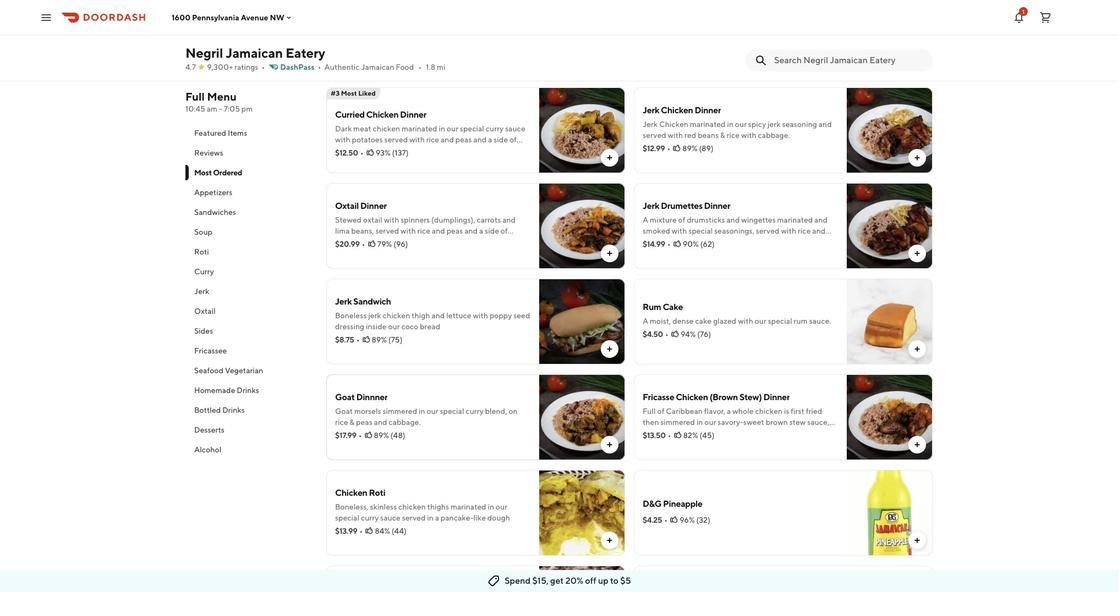 Task type: locate. For each thing, give the bounding box(es) containing it.
avenue
[[241, 13, 268, 22]]

cabbage. down 'spicy'
[[758, 131, 790, 140]]

sauce inside curried chicken dinner dark meat chicken marinated in our special curry sauce with potatoes served with rice and peas and a side of cabbage
[[505, 124, 526, 133]]

Item Search search field
[[775, 54, 924, 67]]

cabbage. down stew
[[776, 429, 808, 438]]

94% (76)
[[681, 330, 711, 339]]

served up (44)
[[402, 514, 426, 523]]

0 horizontal spatial jamaican
[[226, 45, 283, 61]]

89% left (48)
[[374, 432, 389, 440]]

of inside the fricasse chicken (brown stew)  dinner full of caribbean flavor, a whole chicken is first fried then simmered in our savory-sweet brown stew sauce, served over rice & peas with shredded cabbage.
[[658, 407, 665, 416]]

sides
[[194, 327, 213, 336]]

&
[[721, 131, 725, 140], [350, 418, 355, 427], [700, 429, 704, 438]]

oxtail for oxtail
[[194, 307, 216, 316]]

89% down red
[[683, 144, 698, 153]]

special inside curried chicken dinner dark meat chicken marinated in our special curry sauce with potatoes served with rice and peas and a side of cabbage
[[460, 124, 484, 133]]

2 vertical spatial curry
[[361, 514, 379, 523]]

stewed
[[335, 216, 362, 225]]

served down wingettes
[[756, 227, 780, 236]]

89% (48)
[[374, 432, 405, 440]]

add item to cart image for simmered
[[606, 441, 614, 450]]

eatery
[[286, 45, 325, 61]]

1 vertical spatial roti
[[369, 488, 386, 499]]

ordered up appetizers
[[213, 168, 242, 177]]

sauce
[[505, 124, 526, 133], [380, 514, 401, 523]]

jerk chicken dinner jerk chicken marinated in our spicy jerk seasoning and served with red beans & rice with cabbage.
[[643, 105, 832, 140]]

special inside rum cake a moist, dense cake glazed with our special rum sauce.
[[768, 317, 793, 326]]

cabbage inside the jerk drumettes dinner a mixture of drumsticks and wingettes marinated and smoked with special seasonings, served with rice and peas and a side of cabbage
[[706, 238, 736, 247]]

roti down soup
[[194, 248, 209, 257]]

0 vertical spatial jerk
[[768, 120, 781, 129]]

most up 'the'
[[326, 52, 354, 67]]

0 vertical spatial ordered
[[356, 52, 402, 67]]

& right 82%
[[700, 429, 704, 438]]

curry inside curried chicken dinner dark meat chicken marinated in our special curry sauce with potatoes served with rice and peas and a side of cabbage
[[486, 124, 504, 133]]

of inside curried chicken dinner dark meat chicken marinated in our special curry sauce with potatoes served with rice and peas and a side of cabbage
[[510, 135, 517, 144]]

cabbage. inside the fricasse chicken (brown stew)  dinner full of caribbean flavor, a whole chicken is first fried then simmered in our savory-sweet brown stew sauce, served over rice & peas with shredded cabbage.
[[776, 429, 808, 438]]

89% for dinner
[[683, 144, 698, 153]]

• right the $12.99
[[667, 144, 671, 153]]

• for $8.75
[[357, 336, 360, 345]]

soup
[[194, 228, 212, 237]]

featured
[[194, 129, 226, 138]]

1 vertical spatial drinks
[[222, 406, 245, 415]]

1 vertical spatial oxtail
[[194, 307, 216, 316]]

served inside curried chicken dinner dark meat chicken marinated in our special curry sauce with potatoes served with rice and peas and a side of cabbage
[[385, 135, 408, 144]]

homemade drinks
[[194, 386, 259, 395]]

• down beans,
[[362, 240, 365, 249]]

side inside curried chicken dinner dark meat chicken marinated in our special curry sauce with potatoes served with rice and peas and a side of cabbage
[[494, 135, 508, 144]]

sides button
[[186, 321, 313, 341]]

mi
[[437, 63, 446, 72]]

jerk right 'spicy'
[[768, 120, 781, 129]]

simmered up (48)
[[383, 407, 417, 416]]

9,300+
[[207, 63, 233, 72]]

store
[[519, 69, 537, 78]]

in inside the jerk chicken dinner jerk chicken marinated in our spicy jerk seasoning and served with red beans & rice with cabbage.
[[727, 120, 734, 129]]

spicy
[[749, 120, 766, 129]]

89% for goat
[[374, 432, 389, 440]]

rice inside the jerk drumettes dinner a mixture of drumsticks and wingettes marinated and smoked with special seasonings, served with rice and peas and a side of cabbage
[[798, 227, 811, 236]]

homemade
[[194, 386, 235, 395]]

drinks inside homemade drinks button
[[237, 386, 259, 395]]

jamaican for negril
[[226, 45, 283, 61]]

1 vertical spatial 89%
[[372, 336, 387, 345]]

marinated right wingettes
[[778, 216, 813, 225]]

marinated up '(137)'
[[402, 124, 437, 133]]

& right beans
[[721, 131, 725, 140]]

most inside most ordered the most commonly ordered items and dishes from this store
[[326, 52, 354, 67]]

2 vertical spatial &
[[700, 429, 704, 438]]

marinated inside the jerk drumettes dinner a mixture of drumsticks and wingettes marinated and smoked with special seasonings, served with rice and peas and a side of cabbage
[[778, 216, 813, 225]]

84%
[[375, 527, 390, 536]]

roti up 'skinless'
[[369, 488, 386, 499]]

our inside jerk sandwich boneless jerk chicken thigh and lettuce with poppy seed dressing inside our coco bread
[[388, 323, 400, 331]]

2 vertical spatial 89%
[[374, 432, 389, 440]]

1 horizontal spatial jerk
[[768, 120, 781, 129]]

0 horizontal spatial full
[[186, 90, 205, 103]]

jerk inside jerk sandwich boneless jerk chicken thigh and lettuce with poppy seed dressing inside our coco bread
[[335, 297, 352, 307]]

0 horizontal spatial &
[[350, 418, 355, 427]]

cabbage. up (48)
[[389, 418, 421, 427]]

simmered inside the fricasse chicken (brown stew)  dinner full of caribbean flavor, a whole chicken is first fried then simmered in our savory-sweet brown stew sauce, served over rice & peas with shredded cabbage.
[[661, 418, 695, 427]]

marinated inside the jerk chicken dinner jerk chicken marinated in our spicy jerk seasoning and served with red beans & rice with cabbage.
[[690, 120, 726, 129]]

full up the then
[[643, 407, 656, 416]]

84% (44)
[[375, 527, 407, 536]]

peas inside goat dinnner goat morsels simmered in our special curry blend, on rice & peas and cabbage.
[[356, 418, 373, 427]]

served up 79%
[[376, 227, 399, 236]]

am
[[207, 105, 218, 113]]

• right $13.99
[[360, 527, 363, 536]]

1 vertical spatial side
[[485, 227, 499, 236]]

a up smoked
[[643, 216, 649, 225]]

goat
[[335, 393, 355, 403], [335, 407, 353, 416]]

1 vertical spatial curry
[[466, 407, 484, 416]]

1 horizontal spatial sauce
[[505, 124, 526, 133]]

homemade drinks button
[[186, 381, 313, 401]]

jamaican up ratings
[[226, 45, 283, 61]]

coco
[[402, 323, 418, 331]]

drinks inside bottled drinks button
[[222, 406, 245, 415]]

chicken up coco
[[383, 312, 410, 320]]

0 horizontal spatial jerk
[[368, 312, 381, 320]]

• for $4.50
[[666, 330, 669, 339]]

served inside oxtail dinner stewed oxtail with spinners (dumplings), carrots and lima beans, served with rice and peas and a side of cabbage
[[376, 227, 399, 236]]

peas inside the jerk drumettes dinner a mixture of drumsticks and wingettes marinated and smoked with special seasonings, served with rice and peas and a side of cabbage
[[643, 238, 659, 247]]

add item to cart image for curried chicken dinner
[[606, 154, 614, 162]]

rice & peas image
[[539, 566, 625, 593]]

0 vertical spatial a
[[643, 216, 649, 225]]

a left moist,
[[643, 317, 649, 326]]

dinner inside curried chicken dinner dark meat chicken marinated in our special curry sauce with potatoes served with rice and peas and a side of cabbage
[[400, 110, 427, 120]]

93% (137)
[[376, 149, 409, 157]]

side inside oxtail dinner stewed oxtail with spinners (dumplings), carrots and lima beans, served with rice and peas and a side of cabbage
[[485, 227, 499, 236]]

add item to cart image
[[606, 154, 614, 162], [913, 154, 922, 162], [606, 249, 614, 258], [913, 249, 922, 258], [606, 345, 614, 354], [913, 345, 922, 354], [606, 537, 614, 546]]

most for most ordered
[[194, 168, 212, 177]]

2 a from the top
[[643, 317, 649, 326]]

1 horizontal spatial full
[[643, 407, 656, 416]]

with right glazed
[[738, 317, 754, 326]]

ordered
[[356, 52, 402, 67], [213, 168, 242, 177]]

• down the potatoes
[[360, 149, 364, 157]]

curry
[[486, 124, 504, 133], [466, 407, 484, 416], [361, 514, 379, 523]]

0 vertical spatial goat
[[335, 393, 355, 403]]

curry inside chicken roti boneless, skinless chicken thighs marinated in our special curry sauce served in a pancake-like dough
[[361, 514, 379, 523]]

marinated
[[690, 120, 726, 129], [402, 124, 437, 133], [778, 216, 813, 225], [451, 503, 486, 512]]

served inside the fricasse chicken (brown stew)  dinner full of caribbean flavor, a whole chicken is first fried then simmered in our savory-sweet brown stew sauce, served over rice & peas with shredded cabbage.
[[643, 429, 667, 438]]

1 vertical spatial simmered
[[661, 418, 695, 427]]

full inside full menu 10:45 am - 7:05 pm
[[186, 90, 205, 103]]

1 vertical spatial full
[[643, 407, 656, 416]]

chicken for curried
[[366, 110, 399, 120]]

alcohol button
[[186, 440, 313, 460]]

jerk inside the jerk drumettes dinner a mixture of drumsticks and wingettes marinated and smoked with special seasonings, served with rice and peas and a side of cabbage
[[643, 201, 660, 211]]

negril
[[186, 45, 223, 61]]

oxtail inside oxtail dinner stewed oxtail with spinners (dumplings), carrots and lima beans, served with rice and peas and a side of cabbage
[[335, 201, 359, 211]]

$12.99 •
[[643, 144, 671, 153]]

dinner up is
[[764, 393, 790, 403]]

• for $17.99
[[359, 432, 362, 440]]

served
[[643, 131, 667, 140], [385, 135, 408, 144], [376, 227, 399, 236], [756, 227, 780, 236], [643, 429, 667, 438], [402, 514, 426, 523]]

cabbage down lima
[[335, 238, 366, 247]]

chicken up the potatoes
[[373, 124, 400, 133]]

thighs
[[427, 503, 449, 512]]

• right the $4.50
[[666, 330, 669, 339]]

featured items
[[194, 129, 247, 138]]

bottled
[[194, 406, 221, 415]]

1 horizontal spatial curry
[[466, 407, 484, 416]]

curry button
[[186, 262, 313, 282]]

with down 'spicy'
[[742, 131, 757, 140]]

& inside the fricasse chicken (brown stew)  dinner full of caribbean flavor, a whole chicken is first fried then simmered in our savory-sweet brown stew sauce, served over rice & peas with shredded cabbage.
[[700, 429, 704, 438]]

appetizers button
[[186, 183, 313, 203]]

curry for roti
[[361, 514, 379, 523]]

moist,
[[650, 317, 671, 326]]

•
[[262, 63, 265, 72], [318, 63, 321, 72], [419, 63, 422, 72], [667, 144, 671, 153], [360, 149, 364, 157], [362, 240, 365, 249], [668, 240, 671, 249], [666, 330, 669, 339], [357, 336, 360, 345], [359, 432, 362, 440], [668, 432, 671, 440], [665, 516, 668, 525], [360, 527, 363, 536]]

with left the poppy at the bottom left of the page
[[473, 312, 488, 320]]

a inside the jerk drumettes dinner a mixture of drumsticks and wingettes marinated and smoked with special seasonings, served with rice and peas and a side of cabbage
[[676, 238, 680, 247]]

0 vertical spatial cabbage.
[[758, 131, 790, 140]]

0 vertical spatial 89%
[[683, 144, 698, 153]]

dinner up drumsticks
[[704, 201, 731, 211]]

oxtail up sides
[[194, 307, 216, 316]]

2 vertical spatial side
[[681, 238, 696, 247]]

• for $12.50
[[360, 149, 364, 157]]

chicken inside the fricasse chicken (brown stew)  dinner full of caribbean flavor, a whole chicken is first fried then simmered in our savory-sweet brown stew sauce, served over rice & peas with shredded cabbage.
[[676, 393, 708, 403]]

1 vertical spatial ordered
[[213, 168, 242, 177]]

drinks down seafood vegetarian button
[[237, 386, 259, 395]]

2 horizontal spatial &
[[721, 131, 725, 140]]

dashpass
[[280, 63, 315, 72]]

$5
[[621, 576, 631, 587]]

(62)
[[701, 240, 715, 249]]

served up 93% (137)
[[385, 135, 408, 144]]

authentic
[[325, 63, 360, 72]]

7:05
[[224, 105, 240, 113]]

blend,
[[485, 407, 507, 416]]

rum cake image
[[847, 279, 933, 365]]

marinated up like
[[451, 503, 486, 512]]

2 vertical spatial most
[[194, 168, 212, 177]]

dinner inside the jerk chicken dinner jerk chicken marinated in our spicy jerk seasoning and served with red beans & rice with cabbage.
[[695, 105, 721, 116]]

1 vertical spatial &
[[350, 418, 355, 427]]

boneless
[[335, 312, 367, 320]]

1 horizontal spatial ordered
[[356, 52, 402, 67]]

oxtail inside button
[[194, 307, 216, 316]]

sauce inside chicken roti boneless, skinless chicken thighs marinated in our special curry sauce served in a pancake-like dough
[[380, 514, 401, 523]]

our inside goat dinnner goat morsels simmered in our special curry blend, on rice & peas and cabbage.
[[427, 407, 439, 416]]

special for cake
[[768, 317, 793, 326]]

drumettes
[[661, 201, 703, 211]]

fricassee button
[[186, 341, 313, 361]]

goat up morsels
[[335, 393, 355, 403]]

desserts button
[[186, 421, 313, 440]]

1 vertical spatial goat
[[335, 407, 353, 416]]

is
[[784, 407, 790, 416]]

#3
[[331, 89, 340, 97]]

most for most ordered the most commonly ordered items and dishes from this store
[[326, 52, 354, 67]]

rice inside oxtail dinner stewed oxtail with spinners (dumplings), carrots and lima beans, served with rice and peas and a side of cabbage
[[418, 227, 431, 236]]

dinner inside oxtail dinner stewed oxtail with spinners (dumplings), carrots and lima beans, served with rice and peas and a side of cabbage
[[360, 201, 387, 211]]

roti inside chicken roti boneless, skinless chicken thighs marinated in our special curry sauce served in a pancake-like dough
[[369, 488, 386, 499]]

add item to cart image for dinner
[[913, 441, 922, 450]]

d&g pineapple
[[643, 499, 703, 510]]

ratings
[[235, 63, 258, 72]]

and inside most ordered the most commonly ordered items and dishes from this store
[[448, 69, 462, 78]]

89% down inside on the bottom left of page
[[372, 336, 387, 345]]

1 horizontal spatial &
[[700, 429, 704, 438]]

jamaican left food
[[361, 63, 394, 72]]

from
[[487, 69, 503, 78]]

89% (89)
[[683, 144, 714, 153]]

oxtail dinner stewed oxtail with spinners (dumplings), carrots and lima beans, served with rice and peas and a side of cabbage
[[335, 201, 516, 247]]

1 vertical spatial jamaican
[[361, 63, 394, 72]]

0 horizontal spatial oxtail
[[194, 307, 216, 316]]

reviews
[[194, 149, 223, 157]]

0 vertical spatial oxtail
[[335, 201, 359, 211]]

$8.75
[[335, 336, 354, 345]]

jerk for jerk drumettes dinner
[[643, 201, 660, 211]]

full up 10:45
[[186, 90, 205, 103]]

thigh
[[412, 312, 430, 320]]

a inside rum cake a moist, dense cake glazed with our special rum sauce.
[[643, 317, 649, 326]]

0 vertical spatial full
[[186, 90, 205, 103]]

chicken left thighs
[[399, 503, 426, 512]]

1 vertical spatial a
[[643, 317, 649, 326]]

with inside jerk sandwich boneless jerk chicken thigh and lettuce with poppy seed dressing inside our coco bread
[[473, 312, 488, 320]]

1 vertical spatial cabbage.
[[389, 418, 421, 427]]

0 vertical spatial roti
[[194, 248, 209, 257]]

dinner up oxtail
[[360, 201, 387, 211]]

0 horizontal spatial sauce
[[380, 514, 401, 523]]

chicken inside curried chicken dinner dark meat chicken marinated in our special curry sauce with potatoes served with rice and peas and a side of cabbage
[[366, 110, 399, 120]]

0 horizontal spatial simmered
[[383, 407, 417, 416]]

chicken
[[661, 105, 693, 116], [366, 110, 399, 120], [660, 120, 689, 129], [676, 393, 708, 403], [335, 488, 368, 499]]

with down savory-
[[724, 429, 739, 438]]

cabbage down seasonings, at the right top of the page
[[706, 238, 736, 247]]

d&g pineapple image
[[847, 471, 933, 557]]

• right the $14.99
[[668, 240, 671, 249]]

0 vertical spatial drinks
[[237, 386, 259, 395]]

served up the $12.99
[[643, 131, 667, 140]]

seafood
[[194, 367, 223, 375]]

0 horizontal spatial roti
[[194, 248, 209, 257]]

1 a from the top
[[643, 216, 649, 225]]

most down "reviews" at the left top of page
[[194, 168, 212, 177]]

jerk drumettes dinner image
[[847, 183, 933, 269]]

in
[[727, 120, 734, 129], [439, 124, 445, 133], [419, 407, 425, 416], [697, 418, 703, 427], [488, 503, 494, 512], [427, 514, 434, 523]]

ordered for most ordered the most commonly ordered items and dishes from this store
[[356, 52, 402, 67]]

0 vertical spatial side
[[494, 135, 508, 144]]

jerk chicken dinner image
[[847, 88, 933, 173]]

drinks for bottled drinks
[[222, 406, 245, 415]]

most right #3
[[341, 89, 357, 97]]

and inside jerk sandwich boneless jerk chicken thigh and lettuce with poppy seed dressing inside our coco bread
[[432, 312, 445, 320]]

(89)
[[699, 144, 714, 153]]

fricasse
[[643, 393, 675, 403]]

special inside chicken roti boneless, skinless chicken thighs marinated in our special curry sauce served in a pancake-like dough
[[335, 514, 360, 523]]

bread
[[420, 323, 440, 331]]

• right $17.99
[[359, 432, 362, 440]]

1 horizontal spatial simmered
[[661, 418, 695, 427]]

• right $8.75
[[357, 336, 360, 345]]

cabbage down the potatoes
[[335, 146, 366, 155]]

jerk up inside on the bottom left of page
[[368, 312, 381, 320]]

cabbage inside oxtail dinner stewed oxtail with spinners (dumplings), carrots and lima beans, served with rice and peas and a side of cabbage
[[335, 238, 366, 247]]

oxtail dinner image
[[539, 183, 625, 269]]

full inside the fricasse chicken (brown stew)  dinner full of caribbean flavor, a whole chicken is first fried then simmered in our savory-sweet brown stew sauce, served over rice & peas with shredded cabbage.
[[643, 407, 656, 416]]

stew
[[790, 418, 806, 427]]

• right $4.25
[[665, 516, 668, 525]]

dishes
[[463, 69, 485, 78]]

1 horizontal spatial jamaican
[[361, 63, 394, 72]]

cake
[[696, 317, 712, 326]]

in inside the fricasse chicken (brown stew)  dinner full of caribbean flavor, a whole chicken is first fried then simmered in our savory-sweet brown stew sauce, served over rice & peas with shredded cabbage.
[[697, 418, 703, 427]]

marinated up beans
[[690, 120, 726, 129]]

savory-
[[718, 418, 744, 427]]

rice inside the fricasse chicken (brown stew)  dinner full of caribbean flavor, a whole chicken is first fried then simmered in our savory-sweet brown stew sauce, served over rice & peas with shredded cabbage.
[[685, 429, 698, 438]]

served inside the jerk drumettes dinner a mixture of drumsticks and wingettes marinated and smoked with special seasonings, served with rice and peas and a side of cabbage
[[756, 227, 780, 236]]

seed
[[514, 312, 530, 320]]

& up $17.99 •
[[350, 418, 355, 427]]

simmered
[[383, 407, 417, 416], [661, 418, 695, 427]]

0 vertical spatial simmered
[[383, 407, 417, 416]]

20%
[[566, 576, 584, 587]]

lima
[[335, 227, 350, 236]]

a inside the jerk drumettes dinner a mixture of drumsticks and wingettes marinated and smoked with special seasonings, served with rice and peas and a side of cabbage
[[643, 216, 649, 225]]

• right $13.50
[[668, 432, 671, 440]]

chicken
[[373, 124, 400, 133], [383, 312, 410, 320], [756, 407, 783, 416], [399, 503, 426, 512]]

chicken up brown
[[756, 407, 783, 416]]

dinner inside the jerk drumettes dinner a mixture of drumsticks and wingettes marinated and smoked with special seasonings, served with rice and peas and a side of cabbage
[[704, 201, 731, 211]]

of
[[510, 135, 517, 144], [679, 216, 686, 225], [501, 227, 508, 236], [697, 238, 704, 247], [658, 407, 665, 416]]

curry for chicken
[[486, 124, 504, 133]]

dark
[[335, 124, 352, 133]]

2 vertical spatial cabbage.
[[776, 429, 808, 438]]

0 vertical spatial curry
[[486, 124, 504, 133]]

1 vertical spatial jerk
[[368, 312, 381, 320]]

with up 90%
[[672, 227, 687, 236]]

goat dinnner image
[[539, 375, 625, 461]]

dinner up beans
[[695, 105, 721, 116]]

rice inside the jerk chicken dinner jerk chicken marinated in our spicy jerk seasoning and served with red beans & rice with cabbage.
[[727, 131, 740, 140]]

dinner up '(137)'
[[400, 110, 427, 120]]

89%
[[683, 144, 698, 153], [372, 336, 387, 345], [374, 432, 389, 440]]

goat left morsels
[[335, 407, 353, 416]]

0 horizontal spatial curry
[[361, 514, 379, 523]]

1 horizontal spatial oxtail
[[335, 201, 359, 211]]

0 vertical spatial &
[[721, 131, 725, 140]]

add item to cart image
[[606, 441, 614, 450], [913, 441, 922, 450], [913, 537, 922, 546]]

a inside oxtail dinner stewed oxtail with spinners (dumplings), carrots and lima beans, served with rice and peas and a side of cabbage
[[479, 227, 483, 236]]

jerk for jerk sandwich
[[335, 297, 352, 307]]

(32)
[[697, 516, 711, 525]]

our inside the jerk chicken dinner jerk chicken marinated in our spicy jerk seasoning and served with red beans & rice with cabbage.
[[735, 120, 747, 129]]

0 vertical spatial most
[[326, 52, 354, 67]]

0 vertical spatial jamaican
[[226, 45, 283, 61]]

1 vertical spatial most
[[341, 89, 357, 97]]

1 horizontal spatial roti
[[369, 488, 386, 499]]

0 vertical spatial sauce
[[505, 124, 526, 133]]

the
[[326, 69, 340, 78]]

1 vertical spatial sauce
[[380, 514, 401, 523]]

served down the then
[[643, 429, 667, 438]]

• for $14.99
[[668, 240, 671, 249]]

1.8
[[426, 63, 436, 72]]

a inside the fricasse chicken (brown stew)  dinner full of caribbean flavor, a whole chicken is first fried then simmered in our savory-sweet brown stew sauce, served over rice & peas with shredded cabbage.
[[727, 407, 731, 416]]

2 horizontal spatial curry
[[486, 124, 504, 133]]

simmered up over
[[661, 418, 695, 427]]

90%
[[683, 240, 699, 249]]

oxtail up stewed
[[335, 201, 359, 211]]

peas
[[456, 135, 472, 144], [447, 227, 463, 236], [643, 238, 659, 247], [356, 418, 373, 427], [706, 429, 722, 438]]

roti inside button
[[194, 248, 209, 257]]

of inside oxtail dinner stewed oxtail with spinners (dumplings), carrots and lima beans, served with rice and peas and a side of cabbage
[[501, 227, 508, 236]]

ordered up the commonly
[[356, 52, 402, 67]]

0 horizontal spatial ordered
[[213, 168, 242, 177]]

ordered inside most ordered the most commonly ordered items and dishes from this store
[[356, 52, 402, 67]]

drinks down homemade drinks
[[222, 406, 245, 415]]



Task type: vqa. For each thing, say whether or not it's contained in the screenshot.
'simmered'
yes



Task type: describe. For each thing, give the bounding box(es) containing it.
potatoes
[[352, 135, 383, 144]]

drinks for homemade drinks
[[237, 386, 259, 395]]

sauce for dinner
[[505, 124, 526, 133]]

-
[[219, 105, 222, 113]]

dense
[[673, 317, 694, 326]]

special for roti
[[335, 514, 360, 523]]

pancake-
[[441, 514, 474, 523]]

peas inside oxtail dinner stewed oxtail with spinners (dumplings), carrots and lima beans, served with rice and peas and a side of cabbage
[[447, 227, 463, 236]]

add item to cart image for boneless jerk chicken thigh and lettuce with poppy seed dressing inside our coco bread
[[606, 345, 614, 354]]

spinners
[[401, 216, 430, 225]]

chicken roti image
[[539, 471, 625, 557]]

with right oxtail
[[384, 216, 399, 225]]

• for $13.50
[[668, 432, 671, 440]]

commonly
[[360, 69, 397, 78]]

82%
[[684, 432, 698, 440]]

full menu 10:45 am - 7:05 pm
[[186, 90, 253, 113]]

seafood vegetarian
[[194, 367, 263, 375]]

chicken inside curried chicken dinner dark meat chicken marinated in our special curry sauce with potatoes served with rice and peas and a side of cabbage
[[373, 124, 400, 133]]

simmered inside goat dinnner goat morsels simmered in our special curry blend, on rice & peas and cabbage.
[[383, 407, 417, 416]]

with right the potatoes
[[410, 135, 425, 144]]

with right seasonings, at the right top of the page
[[781, 227, 797, 236]]

desserts
[[194, 426, 224, 435]]

chicken inside the fricasse chicken (brown stew)  dinner full of caribbean flavor, a whole chicken is first fried then simmered in our savory-sweet brown stew sauce, served over rice & peas with shredded cabbage.
[[756, 407, 783, 416]]

add item to cart image for boneless, skinless chicken thighs marinated in our special curry sauce served in a pancake-like dough
[[606, 537, 614, 546]]

dressing
[[335, 323, 365, 331]]

flavor,
[[705, 407, 726, 416]]

• left 'the'
[[318, 63, 321, 72]]

$12.50 •
[[335, 149, 364, 157]]

1 goat from the top
[[335, 393, 355, 403]]

add item to cart image for jerk chicken marinated in our spicy jerk seasoning and served with red beans & rice with cabbage.
[[913, 154, 922, 162]]

with inside rum cake a moist, dense cake glazed with our special rum sauce.
[[738, 317, 754, 326]]

$20.99
[[335, 240, 360, 249]]

add item to cart image for a moist, dense cake glazed with our special rum sauce.
[[913, 345, 922, 354]]

jerk sandwich image
[[539, 279, 625, 365]]

a inside chicken roti boneless, skinless chicken thighs marinated in our special curry sauce served in a pancake-like dough
[[435, 514, 439, 523]]

90% (62)
[[683, 240, 715, 249]]

chicken for fricasse
[[676, 393, 708, 403]]

items
[[428, 69, 447, 78]]

appetizers
[[194, 188, 232, 197]]

add item to cart image for stewed oxtail with spinners (dumplings), carrots and lima beans, served with rice and peas and a side of cabbage
[[606, 249, 614, 258]]

dinner inside the fricasse chicken (brown stew)  dinner full of caribbean flavor, a whole chicken is first fried then simmered in our savory-sweet brown stew sauce, served over rice & peas with shredded cabbage.
[[764, 393, 790, 403]]

open menu image
[[40, 11, 53, 24]]

dinner for jerk drumettes dinner a mixture of drumsticks and wingettes marinated and smoked with special seasonings, served with rice and peas and a side of cabbage
[[704, 201, 731, 211]]

cake
[[663, 302, 683, 313]]

marinated inside curried chicken dinner dark meat chicken marinated in our special curry sauce with potatoes served with rice and peas and a side of cabbage
[[402, 124, 437, 133]]

fricasse chicken (brown stew)  dinner image
[[847, 375, 933, 461]]

2 goat from the top
[[335, 407, 353, 416]]

peas inside curried chicken dinner dark meat chicken marinated in our special curry sauce with potatoes served with rice and peas and a side of cabbage
[[456, 135, 472, 144]]

10:45
[[186, 105, 205, 113]]

fricassee
[[194, 347, 227, 356]]

beans,
[[351, 227, 374, 236]]

over
[[668, 429, 683, 438]]

• for $12.99
[[667, 144, 671, 153]]

like
[[474, 514, 486, 523]]

and inside the jerk chicken dinner jerk chicken marinated in our spicy jerk seasoning and served with red beans & rice with cabbage.
[[819, 120, 832, 129]]

items
[[228, 129, 247, 138]]

(137)
[[392, 149, 409, 157]]

sauce for boneless,
[[380, 514, 401, 523]]

poppy
[[490, 312, 512, 320]]

whole
[[733, 407, 754, 416]]

(96)
[[394, 240, 408, 249]]

a inside curried chicken dinner dark meat chicken marinated in our special curry sauce with potatoes served with rice and peas and a side of cabbage
[[488, 135, 492, 144]]

curry inside goat dinnner goat morsels simmered in our special curry blend, on rice & peas and cabbage.
[[466, 407, 484, 416]]

chicken for jerk
[[661, 105, 693, 116]]

1
[[1023, 8, 1025, 15]]

(75)
[[389, 336, 403, 345]]

fricasse chicken (brown stew)  dinner full of caribbean flavor, a whole chicken is first fried then simmered in our savory-sweet brown stew sauce, served over rice & peas with shredded cabbage.
[[643, 393, 830, 438]]

this
[[505, 69, 517, 78]]

negril jamaican eatery
[[186, 45, 325, 61]]

oxtail
[[363, 216, 383, 225]]

in inside goat dinnner goat morsels simmered in our special curry blend, on rice & peas and cabbage.
[[419, 407, 425, 416]]

chicken inside chicken roti boneless, skinless chicken thighs marinated in our special curry sauce served in a pancake-like dough
[[335, 488, 368, 499]]

side inside the jerk drumettes dinner a mixture of drumsticks and wingettes marinated and smoked with special seasonings, served with rice and peas and a side of cabbage
[[681, 238, 696, 247]]

sauce,
[[808, 418, 830, 427]]

82% (45)
[[684, 432, 715, 440]]

bottled drinks
[[194, 406, 245, 415]]

curried chicken dinner image
[[539, 88, 625, 173]]

and inside goat dinnner goat morsels simmered in our special curry blend, on rice & peas and cabbage.
[[374, 418, 387, 427]]

our inside curried chicken dinner dark meat chicken marinated in our special curry sauce with potatoes served with rice and peas and a side of cabbage
[[447, 124, 459, 133]]

our inside the fricasse chicken (brown stew)  dinner full of caribbean flavor, a whole chicken is first fried then simmered in our savory-sweet brown stew sauce, served over rice & peas with shredded cabbage.
[[705, 418, 716, 427]]

• for $20.99
[[362, 240, 365, 249]]

served inside the jerk chicken dinner jerk chicken marinated in our spicy jerk seasoning and served with red beans & rice with cabbage.
[[643, 131, 667, 140]]

96% (32)
[[680, 516, 711, 525]]

curry
[[194, 268, 214, 276]]

(dumplings),
[[432, 216, 475, 225]]

roti button
[[186, 242, 313, 262]]

& inside the jerk chicken dinner jerk chicken marinated in our spicy jerk seasoning and served with red beans & rice with cabbage.
[[721, 131, 725, 140]]

79%
[[377, 240, 392, 249]]

chicken inside jerk sandwich boneless jerk chicken thigh and lettuce with poppy seed dressing inside our coco bread
[[383, 312, 410, 320]]

$13.50
[[643, 432, 666, 440]]

special for chicken
[[460, 124, 484, 133]]

with down spinners
[[401, 227, 416, 236]]

rice inside goat dinnner goat morsels simmered in our special curry blend, on rice & peas and cabbage.
[[335, 418, 348, 427]]

served inside chicken roti boneless, skinless chicken thighs marinated in our special curry sauce served in a pancake-like dough
[[402, 514, 426, 523]]

rice inside curried chicken dinner dark meat chicken marinated in our special curry sauce with potatoes served with rice and peas and a side of cabbage
[[426, 135, 439, 144]]

menu
[[207, 90, 237, 103]]

93%
[[376, 149, 391, 157]]

chicken inside chicken roti boneless, skinless chicken thighs marinated in our special curry sauce served in a pancake-like dough
[[399, 503, 426, 512]]

9,300+ ratings •
[[207, 63, 265, 72]]

• left 1.8
[[419, 63, 422, 72]]

cabbage inside curried chicken dinner dark meat chicken marinated in our special curry sauce with potatoes served with rice and peas and a side of cabbage
[[335, 146, 366, 155]]

• down negril jamaican eatery
[[262, 63, 265, 72]]

pm
[[242, 105, 253, 113]]

curried
[[335, 110, 365, 120]]

$14.99 •
[[643, 240, 671, 249]]

notification bell image
[[1013, 11, 1026, 24]]

jerk sandwich boneless jerk chicken thigh and lettuce with poppy seed dressing inside our coco bread
[[335, 297, 530, 331]]

add item to cart image for a mixture of drumsticks and wingettes marinated and smoked with special seasonings, served with rice and peas and a side of cabbage
[[913, 249, 922, 258]]

rum cake a moist, dense cake glazed with our special rum sauce.
[[643, 302, 832, 326]]

peas inside the fricasse chicken (brown stew)  dinner full of caribbean flavor, a whole chicken is first fried then simmered in our savory-sweet brown stew sauce, served over rice & peas with shredded cabbage.
[[706, 429, 722, 438]]

meat
[[353, 124, 371, 133]]

seafood vegetarian button
[[186, 361, 313, 381]]

$4.50 •
[[643, 330, 669, 339]]

marinated inside chicken roti boneless, skinless chicken thighs marinated in our special curry sauce served in a pancake-like dough
[[451, 503, 486, 512]]

with down dark
[[335, 135, 351, 144]]

most ordered
[[194, 168, 242, 177]]

sandwich
[[353, 297, 391, 307]]

$4.25 •
[[643, 516, 668, 525]]

pennsylvania
[[192, 13, 239, 22]]

dinner for curried chicken dinner dark meat chicken marinated in our special curry sauce with potatoes served with rice and peas and a side of cabbage
[[400, 110, 427, 120]]

dough
[[488, 514, 510, 523]]

sauce.
[[810, 317, 832, 326]]

special inside goat dinnner goat morsels simmered in our special curry blend, on rice & peas and cabbage.
[[440, 407, 464, 416]]

(44)
[[392, 527, 407, 536]]

oxtail for oxtail dinner stewed oxtail with spinners (dumplings), carrots and lima beans, served with rice and peas and a side of cabbage
[[335, 201, 359, 211]]

drumsticks
[[687, 216, 725, 225]]

jerk for jerk chicken dinner
[[643, 105, 660, 116]]

shredded
[[741, 429, 774, 438]]

boneless,
[[335, 503, 369, 512]]

with left red
[[668, 131, 683, 140]]

rum
[[794, 317, 808, 326]]

liked
[[358, 89, 376, 97]]

1600 pennsylvania avenue nw button
[[172, 13, 293, 22]]

96%
[[680, 516, 695, 525]]

(brown
[[710, 393, 738, 403]]

authentic jamaican food • 1.8 mi
[[325, 63, 446, 72]]

ordered for most ordered
[[213, 168, 242, 177]]

bottled drinks button
[[186, 401, 313, 421]]

our inside rum cake a moist, dense cake glazed with our special rum sauce.
[[755, 317, 767, 326]]

jerk inside jerk sandwich boneless jerk chicken thigh and lettuce with poppy seed dressing inside our coco bread
[[368, 312, 381, 320]]

• for $13.99
[[360, 527, 363, 536]]

dinner for jerk chicken dinner jerk chicken marinated in our spicy jerk seasoning and served with red beans & rice with cabbage.
[[695, 105, 721, 116]]

first
[[791, 407, 805, 416]]

in inside curried chicken dinner dark meat chicken marinated in our special curry sauce with potatoes served with rice and peas and a side of cabbage
[[439, 124, 445, 133]]

chicken roti boneless, skinless chicken thighs marinated in our special curry sauce served in a pancake-like dough
[[335, 488, 510, 523]]

soup button
[[186, 222, 313, 242]]

jerk inside button
[[194, 287, 209, 296]]

sandwiches
[[194, 208, 236, 217]]

0 items, open order cart image
[[1039, 11, 1053, 24]]

89% for boneless
[[372, 336, 387, 345]]

jamaican for authentic
[[361, 63, 394, 72]]

d&g
[[643, 499, 662, 510]]

with inside the fricasse chicken (brown stew)  dinner full of caribbean flavor, a whole chicken is first fried then simmered in our savory-sweet brown stew sauce, served over rice & peas with shredded cabbage.
[[724, 429, 739, 438]]

beans
[[698, 131, 719, 140]]

then
[[643, 418, 659, 427]]

89% (75)
[[372, 336, 403, 345]]

our inside chicken roti boneless, skinless chicken thighs marinated in our special curry sauce served in a pancake-like dough
[[496, 503, 508, 512]]

special inside the jerk drumettes dinner a mixture of drumsticks and wingettes marinated and smoked with special seasonings, served with rice and peas and a side of cabbage
[[689, 227, 713, 236]]

cabbage. inside goat dinnner goat morsels simmered in our special curry blend, on rice & peas and cabbage.
[[389, 418, 421, 427]]

cabbage. inside the jerk chicken dinner jerk chicken marinated in our spicy jerk seasoning and served with red beans & rice with cabbage.
[[758, 131, 790, 140]]

& inside goat dinnner goat morsels simmered in our special curry blend, on rice & peas and cabbage.
[[350, 418, 355, 427]]

• for $4.25
[[665, 516, 668, 525]]

jerk inside the jerk chicken dinner jerk chicken marinated in our spicy jerk seasoning and served with red beans & rice with cabbage.
[[768, 120, 781, 129]]



